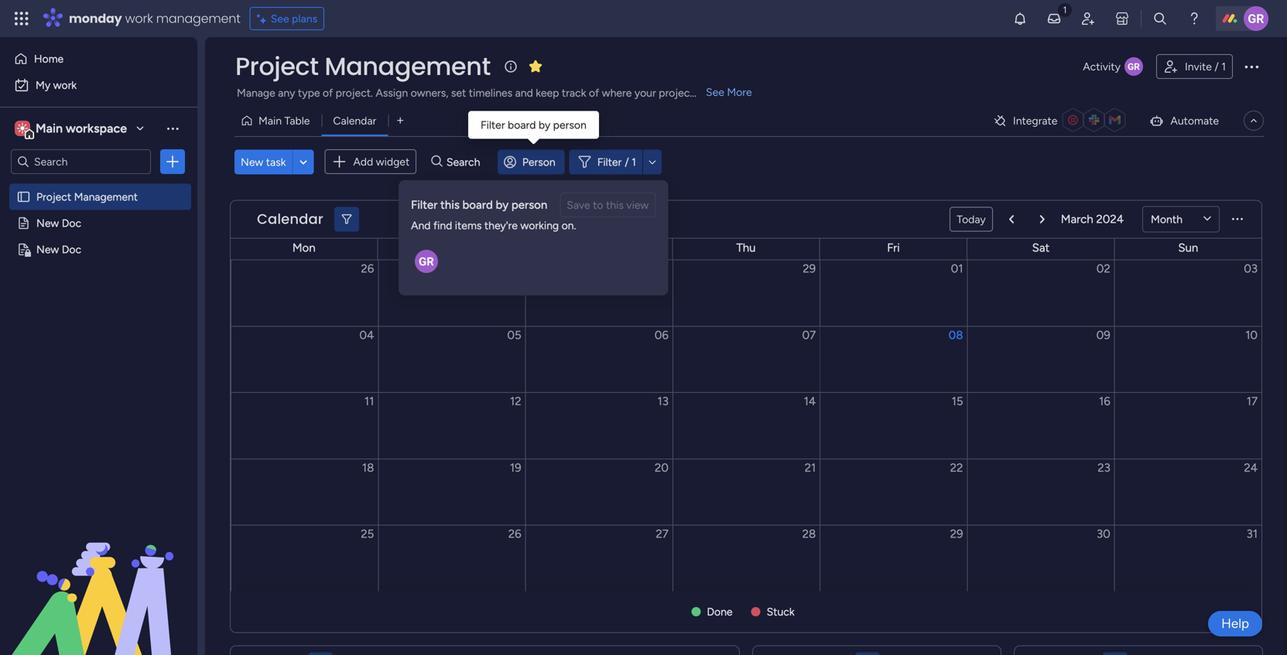 Task type: vqa. For each thing, say whether or not it's contained in the screenshot.
See plans image
no



Task type: describe. For each thing, give the bounding box(es) containing it.
/ for invite
[[1215, 60, 1219, 73]]

add view image
[[397, 115, 404, 126]]

my work link
[[9, 73, 188, 98]]

0 vertical spatial board
[[508, 118, 536, 132]]

lottie animation image
[[0, 499, 197, 656]]

today
[[957, 213, 986, 226]]

invite / 1 button
[[1156, 54, 1233, 79]]

calendar button
[[322, 108, 388, 133]]

management
[[156, 10, 241, 27]]

keep
[[536, 86, 559, 99]]

they're
[[484, 219, 518, 232]]

more dots image
[[1232, 214, 1243, 225]]

2024
[[1096, 212, 1124, 226]]

Calendar field
[[253, 209, 327, 230]]

filter for filter board by person
[[481, 118, 505, 132]]

workspace image
[[17, 120, 28, 137]]

filter this board by person
[[411, 198, 548, 212]]

my work option
[[9, 73, 188, 98]]

Search field
[[443, 151, 489, 173]]

notifications image
[[1012, 11, 1028, 26]]

main workspace
[[36, 121, 127, 136]]

automate
[[1171, 114, 1219, 127]]

Search in workspace field
[[33, 153, 129, 171]]

new task
[[241, 155, 286, 169]]

your
[[635, 86, 656, 99]]

integrate
[[1013, 114, 1058, 127]]

private board image
[[16, 242, 31, 257]]

1 list arrow image from the left
[[1009, 215, 1014, 224]]

lottie animation element
[[0, 499, 197, 656]]

workspace
[[66, 121, 127, 136]]

on.
[[562, 219, 576, 232]]

arrow down image
[[643, 153, 662, 171]]

owners,
[[411, 86, 449, 99]]

angle down image
[[300, 156, 307, 168]]

help button
[[1208, 612, 1263, 637]]

and
[[411, 219, 431, 232]]

home link
[[9, 46, 188, 71]]

more
[[727, 86, 752, 99]]

home option
[[9, 46, 188, 71]]

0 horizontal spatial person
[[512, 198, 548, 212]]

activity button
[[1077, 54, 1150, 79]]

stands.
[[697, 86, 731, 99]]

this
[[440, 198, 460, 212]]

0 horizontal spatial options image
[[165, 154, 180, 170]]

see plans
[[271, 12, 317, 25]]

1 horizontal spatial project management
[[235, 49, 491, 84]]

project.
[[336, 86, 373, 99]]

new for private board image
[[36, 243, 59, 256]]

my
[[36, 79, 50, 92]]

doc for private board image
[[62, 243, 81, 256]]

calendar for calendar field
[[257, 209, 323, 229]]

activity
[[1083, 60, 1121, 73]]

invite / 1
[[1185, 60, 1226, 73]]

show board description image
[[501, 59, 520, 74]]

invite
[[1185, 60, 1212, 73]]

add widget button
[[325, 149, 417, 174]]

see plans button
[[250, 7, 324, 30]]

work for my
[[53, 79, 77, 92]]

1 vertical spatial by
[[496, 198, 509, 212]]

person
[[522, 155, 556, 169]]

monday work management
[[69, 10, 241, 27]]

find
[[433, 219, 452, 232]]

see for see plans
[[271, 12, 289, 25]]

sun
[[1178, 241, 1198, 255]]

filter / 1
[[597, 155, 636, 169]]

1 horizontal spatial person
[[553, 118, 587, 132]]

table
[[284, 114, 310, 127]]

see for see more
[[706, 86, 724, 99]]

main for main workspace
[[36, 121, 63, 136]]

my work
[[36, 79, 77, 92]]

plans
[[292, 12, 317, 25]]

filter for filter this board by person
[[411, 198, 438, 212]]

add
[[353, 155, 373, 168]]

0 vertical spatial project
[[235, 49, 319, 84]]

public board image
[[16, 216, 31, 231]]

workspace options image
[[165, 121, 180, 136]]

filter for filter / 1
[[597, 155, 622, 169]]

calendar for calendar button
[[333, 114, 376, 127]]

monday marketplace image
[[1115, 11, 1130, 26]]

march 2024
[[1061, 212, 1124, 226]]

v2 search image
[[431, 153, 443, 171]]

doc for public board image
[[62, 217, 81, 230]]

work for monday
[[125, 10, 153, 27]]



Task type: locate. For each thing, give the bounding box(es) containing it.
done
[[707, 606, 733, 619]]

1 horizontal spatial calendar
[[333, 114, 376, 127]]

new right public board image
[[36, 217, 59, 230]]

home
[[34, 52, 64, 65]]

0 vertical spatial filter
[[481, 118, 505, 132]]

0 vertical spatial doc
[[62, 217, 81, 230]]

options image
[[1242, 57, 1261, 76], [165, 154, 180, 170]]

by
[[539, 118, 551, 132], [496, 198, 509, 212]]

help
[[1222, 616, 1249, 632]]

person button
[[498, 150, 565, 174]]

work right my
[[53, 79, 77, 92]]

main right workspace icon
[[36, 121, 63, 136]]

main
[[259, 114, 282, 127], [36, 121, 63, 136]]

list arrow image up sat
[[1040, 215, 1045, 224]]

project
[[235, 49, 319, 84], [36, 190, 71, 204]]

doc right private board image
[[62, 243, 81, 256]]

0 horizontal spatial board
[[462, 198, 493, 212]]

new doc
[[36, 217, 81, 230], [36, 243, 81, 256]]

calendar inside button
[[333, 114, 376, 127]]

see
[[271, 12, 289, 25], [706, 86, 724, 99]]

and
[[515, 86, 533, 99]]

1 inside button
[[1222, 60, 1226, 73]]

working
[[520, 219, 559, 232]]

project management up project.
[[235, 49, 491, 84]]

march
[[1061, 212, 1094, 226]]

see more
[[706, 86, 752, 99]]

timelines
[[469, 86, 513, 99]]

0 horizontal spatial filter
[[411, 198, 438, 212]]

new doc right public board image
[[36, 217, 81, 230]]

0 horizontal spatial list arrow image
[[1009, 215, 1014, 224]]

filter up and on the top
[[411, 198, 438, 212]]

0 horizontal spatial main
[[36, 121, 63, 136]]

calendar up mon
[[257, 209, 323, 229]]

new doc for public board image
[[36, 217, 81, 230]]

type
[[298, 86, 320, 99]]

/
[[1215, 60, 1219, 73], [625, 155, 629, 169]]

1 horizontal spatial options image
[[1242, 57, 1261, 76]]

0 vertical spatial see
[[271, 12, 289, 25]]

by down keep
[[539, 118, 551, 132]]

new for public board image
[[36, 217, 59, 230]]

1 vertical spatial /
[[625, 155, 629, 169]]

1 vertical spatial new
[[36, 217, 59, 230]]

project management down search in workspace field
[[36, 190, 138, 204]]

1 horizontal spatial main
[[259, 114, 282, 127]]

work inside option
[[53, 79, 77, 92]]

see inside 'see plans' button
[[271, 12, 289, 25]]

widget
[[376, 155, 410, 168]]

search everything image
[[1153, 11, 1168, 26]]

1 for filter / 1
[[632, 155, 636, 169]]

1 vertical spatial options image
[[165, 154, 180, 170]]

remove from favorites image
[[528, 58, 543, 74]]

0 horizontal spatial management
[[74, 190, 138, 204]]

project management inside list box
[[36, 190, 138, 204]]

doc right public board image
[[62, 217, 81, 230]]

main for main table
[[259, 114, 282, 127]]

0 vertical spatial project management
[[235, 49, 491, 84]]

/ right invite
[[1215, 60, 1219, 73]]

1 left arrow down icon
[[632, 155, 636, 169]]

1 vertical spatial work
[[53, 79, 77, 92]]

1 vertical spatial filter
[[597, 155, 622, 169]]

invite members image
[[1081, 11, 1096, 26]]

of right type
[[323, 86, 333, 99]]

Project Management field
[[231, 49, 495, 84]]

1 horizontal spatial list arrow image
[[1040, 215, 1045, 224]]

1 horizontal spatial 1
[[1222, 60, 1226, 73]]

person
[[553, 118, 587, 132], [512, 198, 548, 212]]

main left table
[[259, 114, 282, 127]]

list box containing project management
[[0, 181, 197, 472]]

0 horizontal spatial calendar
[[257, 209, 323, 229]]

new inside new task button
[[241, 155, 263, 169]]

new
[[241, 155, 263, 169], [36, 217, 59, 230], [36, 243, 59, 256]]

of
[[323, 86, 333, 99], [589, 86, 599, 99]]

filter down timelines
[[481, 118, 505, 132]]

0 vertical spatial new doc
[[36, 217, 81, 230]]

1 right invite
[[1222, 60, 1226, 73]]

person up working
[[512, 198, 548, 212]]

1 horizontal spatial /
[[1215, 60, 1219, 73]]

0 vertical spatial person
[[553, 118, 587, 132]]

1 for invite / 1
[[1222, 60, 1226, 73]]

board down and
[[508, 118, 536, 132]]

1 vertical spatial management
[[74, 190, 138, 204]]

1 vertical spatial see
[[706, 86, 724, 99]]

track
[[562, 86, 586, 99]]

0 horizontal spatial work
[[53, 79, 77, 92]]

management inside list box
[[74, 190, 138, 204]]

0 vertical spatial work
[[125, 10, 153, 27]]

new doc right private board image
[[36, 243, 81, 256]]

1 vertical spatial project
[[36, 190, 71, 204]]

2 vertical spatial new
[[36, 243, 59, 256]]

main table
[[259, 114, 310, 127]]

0 horizontal spatial of
[[323, 86, 333, 99]]

options image right invite / 1
[[1242, 57, 1261, 76]]

doc
[[62, 217, 81, 230], [62, 243, 81, 256]]

2 list arrow image from the left
[[1040, 215, 1045, 224]]

1
[[1222, 60, 1226, 73], [632, 155, 636, 169]]

1 vertical spatial 1
[[632, 155, 636, 169]]

stuck
[[767, 606, 795, 619]]

work
[[125, 10, 153, 27], [53, 79, 77, 92]]

items
[[455, 219, 482, 232]]

1 horizontal spatial management
[[325, 49, 491, 84]]

manage
[[237, 86, 275, 99]]

1 of from the left
[[323, 86, 333, 99]]

thu
[[737, 241, 756, 255]]

main inside workspace selection 'element'
[[36, 121, 63, 136]]

update feed image
[[1047, 11, 1062, 26]]

see more link
[[704, 84, 754, 100]]

1 horizontal spatial of
[[589, 86, 599, 99]]

0 vertical spatial by
[[539, 118, 551, 132]]

of right track
[[589, 86, 599, 99]]

1 horizontal spatial project
[[235, 49, 319, 84]]

0 vertical spatial calendar
[[333, 114, 376, 127]]

workspace selection element
[[15, 119, 129, 139]]

project
[[659, 86, 694, 99]]

1 image
[[1058, 1, 1072, 18]]

new task button
[[235, 150, 292, 174]]

monday
[[69, 10, 122, 27]]

filter board by person
[[481, 118, 587, 132]]

manage any type of project. assign owners, set timelines and keep track of where your project stands.
[[237, 86, 731, 99]]

2 horizontal spatial filter
[[597, 155, 622, 169]]

see left plans
[[271, 12, 289, 25]]

2 of from the left
[[589, 86, 599, 99]]

management
[[325, 49, 491, 84], [74, 190, 138, 204]]

0 horizontal spatial project management
[[36, 190, 138, 204]]

0 horizontal spatial see
[[271, 12, 289, 25]]

main table button
[[235, 108, 322, 133]]

1 vertical spatial doc
[[62, 243, 81, 256]]

calendar down project.
[[333, 114, 376, 127]]

and find items they're working on.
[[411, 219, 576, 232]]

/ inside button
[[1215, 60, 1219, 73]]

1 horizontal spatial see
[[706, 86, 724, 99]]

/ left arrow down icon
[[625, 155, 629, 169]]

board
[[508, 118, 536, 132], [462, 198, 493, 212]]

1 horizontal spatial work
[[125, 10, 153, 27]]

0 horizontal spatial by
[[496, 198, 509, 212]]

greg robinson image
[[1244, 6, 1269, 31]]

any
[[278, 86, 295, 99]]

new right private board image
[[36, 243, 59, 256]]

project management
[[235, 49, 491, 84], [36, 190, 138, 204]]

list arrow image
[[1009, 215, 1014, 224], [1040, 215, 1045, 224]]

2 doc from the top
[[62, 243, 81, 256]]

0 vertical spatial new
[[241, 155, 263, 169]]

0 horizontal spatial /
[[625, 155, 629, 169]]

1 vertical spatial project management
[[36, 190, 138, 204]]

sat
[[1032, 241, 1050, 255]]

list arrow image right today
[[1009, 215, 1014, 224]]

/ for filter
[[625, 155, 629, 169]]

mon
[[292, 241, 316, 255]]

new left 'task' at the left top
[[241, 155, 263, 169]]

1 vertical spatial person
[[512, 198, 548, 212]]

0 vertical spatial /
[[1215, 60, 1219, 73]]

filter left arrow down icon
[[597, 155, 622, 169]]

list box
[[0, 181, 197, 472]]

help image
[[1187, 11, 1202, 26]]

see left more on the top right of the page
[[706, 86, 724, 99]]

workspace image
[[15, 120, 30, 137]]

add widget
[[353, 155, 410, 168]]

1 vertical spatial new doc
[[36, 243, 81, 256]]

1 vertical spatial board
[[462, 198, 493, 212]]

0 vertical spatial 1
[[1222, 60, 1226, 73]]

option
[[0, 183, 197, 186]]

where
[[602, 86, 632, 99]]

project up any
[[235, 49, 319, 84]]

0 horizontal spatial 1
[[632, 155, 636, 169]]

project inside list box
[[36, 190, 71, 204]]

0 vertical spatial management
[[325, 49, 491, 84]]

collapse board header image
[[1248, 115, 1260, 127]]

assign
[[376, 86, 408, 99]]

1 horizontal spatial board
[[508, 118, 536, 132]]

0 horizontal spatial project
[[36, 190, 71, 204]]

see inside see more link
[[706, 86, 724, 99]]

main workspace button
[[11, 115, 151, 142]]

public board image
[[16, 190, 31, 204]]

management up assign
[[325, 49, 491, 84]]

integrate button
[[987, 105, 1137, 137]]

new doc for private board image
[[36, 243, 81, 256]]

select product image
[[14, 11, 29, 26]]

month
[[1151, 213, 1183, 226]]

calendar inside field
[[257, 209, 323, 229]]

management down search in workspace field
[[74, 190, 138, 204]]

person down track
[[553, 118, 587, 132]]

project right public board icon
[[36, 190, 71, 204]]

2 vertical spatial filter
[[411, 198, 438, 212]]

board up items
[[462, 198, 493, 212]]

1 doc from the top
[[62, 217, 81, 230]]

set
[[451, 86, 466, 99]]

fri
[[887, 241, 900, 255]]

main inside main table button
[[259, 114, 282, 127]]

options image down workspace options image at the top left of the page
[[165, 154, 180, 170]]

1 new doc from the top
[[36, 217, 81, 230]]

work right monday
[[125, 10, 153, 27]]

0 vertical spatial options image
[[1242, 57, 1261, 76]]

1 horizontal spatial filter
[[481, 118, 505, 132]]

filter
[[481, 118, 505, 132], [597, 155, 622, 169], [411, 198, 438, 212]]

by up they're
[[496, 198, 509, 212]]

task
[[266, 155, 286, 169]]

1 horizontal spatial by
[[539, 118, 551, 132]]

2 new doc from the top
[[36, 243, 81, 256]]

calendar
[[333, 114, 376, 127], [257, 209, 323, 229]]

1 vertical spatial calendar
[[257, 209, 323, 229]]

automate button
[[1143, 108, 1225, 133]]

today button
[[950, 207, 993, 232]]



